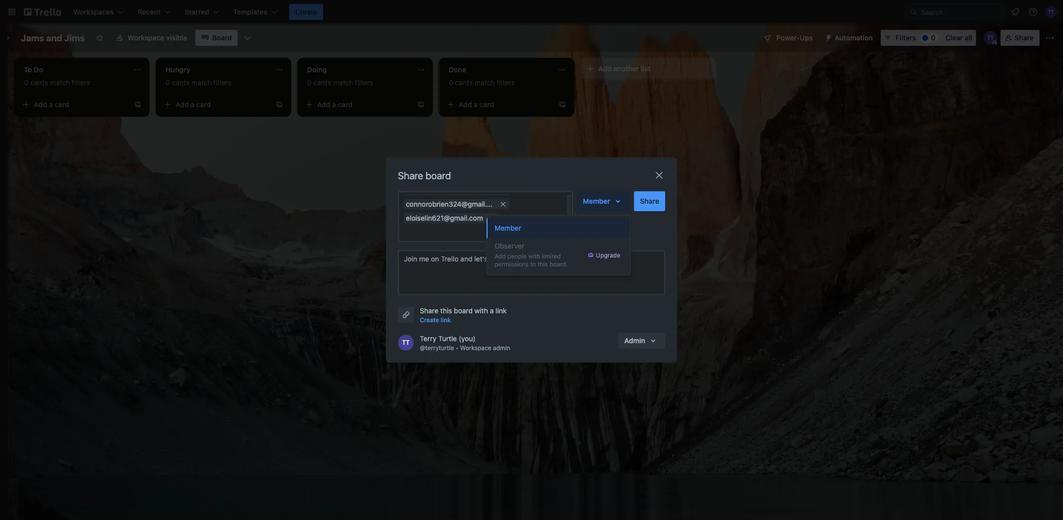 Task type: locate. For each thing, give the bounding box(es) containing it.
1 match from the left
[[50, 79, 70, 87]]

0
[[932, 34, 936, 42], [24, 79, 28, 87], [166, 79, 170, 87], [307, 79, 312, 87], [449, 79, 453, 87]]

1 card from the left
[[55, 101, 69, 109]]

0 horizontal spatial create
[[295, 8, 317, 16]]

0 horizontal spatial terry turtle (terryturtle) image
[[398, 335, 414, 351]]

star or unstar board image
[[96, 34, 104, 42]]

terry turtle (terryturtle) image left terry
[[398, 335, 414, 351]]

1 vertical spatial this
[[441, 307, 452, 315]]

1 horizontal spatial create
[[420, 317, 439, 324]]

jams and jims
[[21, 32, 85, 43]]

member inside popup button
[[583, 197, 611, 206]]

4 0 cards match filters from the left
[[449, 79, 515, 87]]

workspace
[[128, 34, 164, 42], [460, 345, 492, 352]]

1 vertical spatial terry turtle (terryturtle) image
[[398, 335, 414, 351]]

1 vertical spatial member
[[495, 224, 522, 232]]

1 add a card from the left
[[34, 101, 69, 109]]

clear all button
[[942, 30, 977, 46]]

add inside add another list button
[[599, 65, 612, 73]]

with
[[529, 253, 541, 260], [475, 307, 488, 315]]

share button
[[1001, 30, 1040, 46], [634, 192, 666, 212]]

4 cards from the left
[[455, 79, 473, 87]]

this right 'to'
[[538, 261, 548, 268]]

and
[[46, 32, 62, 43]]

terry turtle (terryturtle) image
[[1046, 6, 1058, 18], [398, 335, 414, 351]]

board.
[[550, 261, 568, 268]]

3 add a card button from the left
[[301, 97, 413, 113]]

1 horizontal spatial terry turtle (terryturtle) image
[[1046, 6, 1058, 18]]

with for limited
[[529, 253, 541, 260]]

add a card button
[[18, 97, 130, 113], [160, 97, 271, 113], [301, 97, 413, 113], [443, 97, 555, 113]]

jims
[[64, 32, 85, 43]]

match for second create from template… icon
[[333, 79, 353, 87]]

3 card from the left
[[338, 101, 353, 109]]

a for 2nd create from template… icon from right
[[49, 101, 53, 109]]

0 horizontal spatial workspace
[[128, 34, 164, 42]]

add
[[599, 65, 612, 73], [34, 101, 47, 109], [176, 101, 189, 109], [317, 101, 331, 109], [459, 101, 472, 109], [495, 253, 506, 260]]

create
[[295, 8, 317, 16], [420, 317, 439, 324]]

workspace visible
[[128, 34, 187, 42]]

1 vertical spatial workspace
[[460, 345, 492, 352]]

4 match from the left
[[475, 79, 495, 87]]

link up turtle
[[441, 317, 451, 324]]

board
[[426, 170, 451, 181], [454, 307, 473, 315]]

create from template… image
[[275, 101, 283, 109], [559, 101, 567, 109]]

clear all
[[946, 34, 973, 42]]

workspace visible button
[[110, 30, 193, 46]]

1 horizontal spatial workspace
[[460, 345, 492, 352]]

add a card
[[34, 101, 69, 109], [176, 101, 211, 109], [317, 101, 353, 109], [459, 101, 494, 109]]

2 match from the left
[[192, 79, 212, 87]]

0 vertical spatial board
[[426, 170, 451, 181]]

1 horizontal spatial with
[[529, 253, 541, 260]]

filters
[[72, 79, 90, 87], [214, 79, 232, 87], [355, 79, 373, 87], [497, 79, 515, 87]]

0 notifications image
[[1010, 6, 1022, 18]]

add a card button for second create from template… icon
[[301, 97, 413, 113]]

with up 'to'
[[529, 253, 541, 260]]

0 vertical spatial workspace
[[128, 34, 164, 42]]

1 add a card button from the left
[[18, 97, 130, 113]]

terry
[[420, 335, 437, 343]]

0 horizontal spatial link
[[441, 317, 451, 324]]

None text field
[[404, 226, 567, 239]]

1 vertical spatial with
[[475, 307, 488, 315]]

group containing member
[[487, 216, 631, 275]]

0 horizontal spatial member
[[495, 224, 522, 232]]

1 horizontal spatial member
[[583, 197, 611, 206]]

1 horizontal spatial board
[[454, 307, 473, 315]]

0 horizontal spatial board
[[426, 170, 451, 181]]

member
[[583, 197, 611, 206], [495, 224, 522, 232]]

0 vertical spatial with
[[529, 253, 541, 260]]

this up turtle
[[441, 307, 452, 315]]

1 vertical spatial link
[[441, 317, 451, 324]]

create link button
[[420, 315, 451, 325]]

3 add a card from the left
[[317, 101, 353, 109]]

board
[[212, 34, 232, 42]]

0 horizontal spatial with
[[475, 307, 488, 315]]

2 add a card button from the left
[[160, 97, 271, 113]]

this
[[538, 261, 548, 268], [441, 307, 452, 315]]

1 horizontal spatial create from template… image
[[559, 101, 567, 109]]

1 horizontal spatial this
[[538, 261, 548, 268]]

2 filters from the left
[[214, 79, 232, 87]]

0 vertical spatial share button
[[1001, 30, 1040, 46]]

limited
[[542, 253, 561, 260]]

board link
[[195, 30, 238, 46]]

•
[[456, 345, 459, 352]]

1 vertical spatial board
[[454, 307, 473, 315]]

card
[[55, 101, 69, 109], [196, 101, 211, 109], [338, 101, 353, 109], [480, 101, 494, 109]]

share this board with a link create link
[[420, 307, 507, 324]]

0 cards match filters
[[24, 79, 90, 87], [166, 79, 232, 87], [307, 79, 373, 87], [449, 79, 515, 87]]

observer
[[495, 242, 525, 250]]

member button
[[577, 192, 630, 212]]

admin
[[493, 345, 511, 352]]

1 0 cards match filters from the left
[[24, 79, 90, 87]]

automation
[[835, 34, 873, 42]]

workspace left visible
[[128, 34, 164, 42]]

0 cards match filters for 2nd create from template… icon from right
[[24, 79, 90, 87]]

cards
[[30, 79, 48, 87], [172, 79, 190, 87], [314, 79, 331, 87], [455, 79, 473, 87]]

terry turtle (terryturtle) image right open information menu image
[[1046, 6, 1058, 18]]

0 vertical spatial create
[[295, 8, 317, 16]]

a
[[49, 101, 53, 109], [191, 101, 195, 109], [332, 101, 336, 109], [474, 101, 478, 109], [490, 307, 494, 315]]

share button down close "image"
[[634, 192, 666, 212]]

0 horizontal spatial create from template… image
[[134, 101, 142, 109]]

1 horizontal spatial link
[[496, 307, 507, 315]]

admin button
[[619, 333, 666, 349]]

share up terry
[[420, 307, 439, 315]]

member inside button
[[495, 224, 522, 232]]

3 cards from the left
[[314, 79, 331, 87]]

0 vertical spatial this
[[538, 261, 548, 268]]

share board
[[398, 170, 451, 181]]

match
[[50, 79, 70, 87], [192, 79, 212, 87], [333, 79, 353, 87], [475, 79, 495, 87]]

with up (you)
[[475, 307, 488, 315]]

0 vertical spatial terry turtle (terryturtle) image
[[1046, 6, 1058, 18]]

member up member button
[[583, 197, 611, 206]]

Join me on Trello and let's work together on this board! text field
[[398, 250, 666, 295]]

this inside share this board with a link create link
[[441, 307, 452, 315]]

link
[[496, 307, 507, 315], [441, 317, 451, 324]]

with inside share this board with a link create link
[[475, 307, 488, 315]]

terry turtle (you) @terryturtle • workspace admin
[[420, 335, 511, 352]]

group
[[487, 216, 631, 275]]

member up observer
[[495, 224, 522, 232]]

3 match from the left
[[333, 79, 353, 87]]

permissions
[[495, 261, 529, 268]]

with inside observer add people with limited permissions to this board.
[[529, 253, 541, 260]]

create button
[[289, 4, 323, 20]]

workspace inside terry turtle (you) @terryturtle • workspace admin
[[460, 345, 492, 352]]

share button down 0 notifications icon
[[1001, 30, 1040, 46]]

0 horizontal spatial this
[[441, 307, 452, 315]]

1 horizontal spatial create from template… image
[[417, 101, 425, 109]]

search image
[[910, 8, 918, 16]]

list
[[641, 65, 651, 73]]

link up admin
[[496, 307, 507, 315]]

4 add a card button from the left
[[443, 97, 555, 113]]

primary element
[[0, 0, 1064, 24]]

0 horizontal spatial share button
[[634, 192, 666, 212]]

share
[[1015, 34, 1034, 42], [398, 170, 423, 181], [640, 197, 660, 206], [420, 307, 439, 315]]

1 vertical spatial create
[[420, 317, 439, 324]]

board up clarkrunnerman@gmail.com
[[426, 170, 451, 181]]

3 0 cards match filters from the left
[[307, 79, 373, 87]]

filters
[[896, 34, 917, 42]]

create from template… image
[[134, 101, 142, 109], [417, 101, 425, 109]]

2 0 cards match filters from the left
[[166, 79, 232, 87]]

workspace down (you)
[[460, 345, 492, 352]]

0 vertical spatial member
[[583, 197, 611, 206]]

all
[[965, 34, 973, 42]]

turtle
[[439, 335, 457, 343]]

4 filters from the left
[[497, 79, 515, 87]]

member button
[[487, 219, 631, 238]]

board up (you)
[[454, 307, 473, 315]]

0 horizontal spatial create from template… image
[[275, 101, 283, 109]]



Task type: describe. For each thing, give the bounding box(es) containing it.
add a card button for first create from template… image from right
[[443, 97, 555, 113]]

this inside observer add people with limited permissions to this board.
[[538, 261, 548, 268]]

another
[[614, 65, 639, 73]]

with for a
[[475, 307, 488, 315]]

2 add a card from the left
[[176, 101, 211, 109]]

create inside share this board with a link create link
[[420, 317, 439, 324]]

2 cards from the left
[[172, 79, 190, 87]]

power-ups
[[777, 34, 813, 42]]

Board name text field
[[16, 30, 90, 46]]

customize views image
[[243, 33, 253, 43]]

observer add people with limited permissions to this board.
[[495, 242, 568, 268]]

Search field
[[918, 4, 1005, 19]]

switch to… image
[[7, 7, 17, 17]]

show menu image
[[1045, 33, 1055, 43]]

0 cards match filters for first create from template… image from right
[[449, 79, 515, 87]]

a for second create from template… icon
[[332, 101, 336, 109]]

add a card button for 1st create from template… image from left
[[160, 97, 271, 113]]

1 filters from the left
[[72, 79, 90, 87]]

ups
[[800, 34, 813, 42]]

workspace inside "button"
[[128, 34, 164, 42]]

member for member popup button
[[583, 197, 611, 206]]

@terryturtle
[[420, 345, 454, 352]]

people
[[508, 253, 527, 260]]

share inside share this board with a link create link
[[420, 307, 439, 315]]

0 cards match filters for 1st create from template… image from left
[[166, 79, 232, 87]]

share down close "image"
[[640, 197, 660, 206]]

1 create from template… image from the left
[[134, 101, 142, 109]]

close image
[[654, 170, 666, 182]]

add a card button for 2nd create from template… icon from right
[[18, 97, 130, 113]]

clarkrunnerman@gmail.com
[[406, 186, 496, 195]]

4 card from the left
[[480, 101, 494, 109]]

connorobrien324@gmail.com
[[406, 200, 501, 209]]

upgrade
[[596, 252, 621, 259]]

add another list
[[599, 65, 651, 73]]

share left show menu image
[[1015, 34, 1034, 42]]

upgrade button
[[586, 250, 623, 260]]

eloiselin621@gmail.com
[[406, 214, 483, 223]]

3 filters from the left
[[355, 79, 373, 87]]

1 create from template… image from the left
[[275, 101, 283, 109]]

2 create from template… image from the left
[[417, 101, 425, 109]]

clear
[[946, 34, 963, 42]]

add inside observer add people with limited permissions to this board.
[[495, 253, 506, 260]]

board inside share this board with a link create link
[[454, 307, 473, 315]]

open information menu image
[[1029, 7, 1039, 17]]

terry turtle (terryturtle) image
[[984, 31, 998, 45]]

create inside button
[[295, 8, 317, 16]]

2 card from the left
[[196, 101, 211, 109]]

a for first create from template… image from right
[[474, 101, 478, 109]]

a for 1st create from template… image from left
[[191, 101, 195, 109]]

0 cards match filters for second create from template… icon
[[307, 79, 373, 87]]

1 cards from the left
[[30, 79, 48, 87]]

2 create from template… image from the left
[[559, 101, 567, 109]]

to
[[531, 261, 536, 268]]

share up clarkrunnerman@gmail.com
[[398, 170, 423, 181]]

match for 2nd create from template… icon from right
[[50, 79, 70, 87]]

jams
[[21, 32, 44, 43]]

power-
[[777, 34, 800, 42]]

visible
[[166, 34, 187, 42]]

sm image
[[821, 30, 835, 44]]

4 add a card from the left
[[459, 101, 494, 109]]

match for first create from template… image from right
[[475, 79, 495, 87]]

admin
[[625, 337, 646, 345]]

member for member button
[[495, 224, 522, 232]]

add another list button
[[581, 58, 716, 80]]

power-ups button
[[757, 30, 819, 46]]

(you)
[[459, 335, 476, 343]]

match for 1st create from template… image from left
[[192, 79, 212, 87]]

1 horizontal spatial share button
[[1001, 30, 1040, 46]]

1 vertical spatial share button
[[634, 192, 666, 212]]

0 vertical spatial link
[[496, 307, 507, 315]]

automation button
[[821, 30, 879, 46]]

a inside share this board with a link create link
[[490, 307, 494, 315]]



Task type: vqa. For each thing, say whether or not it's contained in the screenshot.
sm icon in the Copy LINK
no



